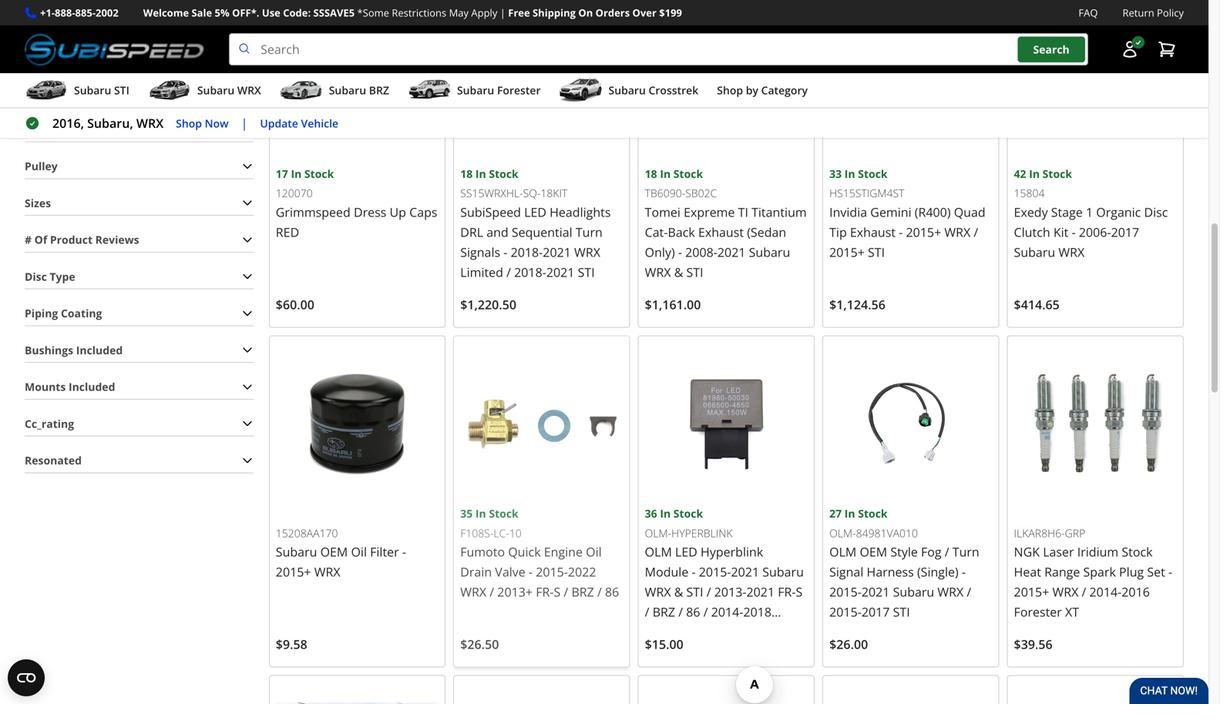 Task type: vqa. For each thing, say whether or not it's contained in the screenshot.
Sequential
yes



Task type: locate. For each thing, give the bounding box(es) containing it.
brz inside 36 in stock olm-hyperblink olm led hyperblink module - 2015-2021 subaru wrx & sti / 2013-2021 fr-s / brz / 86 / 2014-2018 forester / 2013-2017 crosstrek / 2012-2016 impreza / 2010-2014 outback
[[653, 604, 675, 621]]

olm- for olm oem style fog / turn signal harness (single) - 2015-2021 subaru wrx / 2015-2017 sti
[[829, 526, 856, 541]]

forester left a subaru crosstrek thumbnail image
[[497, 83, 541, 98]]

forester up impreza
[[645, 624, 693, 641]]

subaru down "harness"
[[893, 584, 934, 601]]

2015- down engine
[[536, 564, 568, 581]]

2017 down 2018
[[736, 624, 764, 641]]

subaru brz button
[[280, 76, 389, 107]]

stock
[[304, 166, 334, 181], [489, 166, 518, 181], [858, 166, 888, 181], [673, 166, 703, 181], [1043, 166, 1072, 181], [489, 507, 518, 521], [858, 507, 888, 521], [673, 507, 703, 521], [1122, 544, 1153, 561]]

#
[[25, 232, 32, 247]]

0 horizontal spatial forester
[[497, 83, 541, 98]]

1 vertical spatial 86
[[686, 604, 700, 621]]

subaru inside 27 in stock olm-84981va010 olm oem style fog / turn signal harness (single) - 2015-2021 subaru wrx / 2015-2017 sti
[[893, 584, 934, 601]]

2 horizontal spatial brz
[[653, 604, 675, 621]]

1 olm from the left
[[829, 544, 857, 560]]

grimmspeed dress up caps red image
[[276, 2, 439, 165]]

stock for sq-
[[489, 166, 518, 181]]

subaru inside 42 in stock 15804 exedy stage 1 organic disc clutch kit - 2006-2017 subaru wrx
[[1014, 244, 1055, 260]]

stock inside 35 in stock f108s-lc-10 fumoto quick engine oil drain valve - 2015-2022 wrx / 2013+ fr-s / brz / 86
[[489, 507, 518, 521]]

sti down 2008-
[[686, 264, 703, 280]]

led
[[524, 204, 546, 220], [675, 544, 697, 561]]

olm- down the 27
[[829, 526, 856, 541]]

exhaust down "gemini"
[[850, 224, 896, 240]]

coating
[[61, 306, 102, 321]]

0 vertical spatial brz
[[369, 83, 389, 98]]

in right the 17
[[291, 166, 302, 181]]

2017 down organic
[[1111, 224, 1139, 240]]

subaru right a subaru crosstrek thumbnail image
[[609, 83, 646, 98]]

cat-
[[645, 224, 668, 240]]

fog
[[921, 544, 942, 560]]

sti inside 18 in stock ss15wrxhl-sq-18kit subispeed led headlights drl and sequential turn signals - 2018-2021 wrx limited / 2018-2021 sti
[[578, 264, 595, 280]]

1 vertical spatial led
[[675, 544, 697, 561]]

0 horizontal spatial olm-
[[645, 526, 671, 541]]

2021
[[543, 244, 571, 260], [717, 244, 746, 260], [546, 264, 575, 280], [731, 564, 759, 581], [862, 584, 890, 601], [746, 584, 775, 601]]

2015+ down 15208aa170
[[276, 564, 311, 581]]

1 s from the left
[[554, 584, 561, 601]]

a subaru sti thumbnail image image
[[25, 79, 68, 102]]

0 vertical spatial shop
[[717, 83, 743, 98]]

search
[[1033, 42, 1070, 57]]

open widget image
[[8, 660, 45, 697]]

stock for invidia
[[858, 166, 888, 181]]

heat
[[1014, 564, 1041, 581]]

& down only)
[[674, 264, 683, 280]]

stock inside 27 in stock olm-84981va010 olm oem style fog / turn signal harness (single) - 2015-2021 subaru wrx / 2015-2017 sti
[[858, 507, 888, 521]]

86
[[605, 584, 619, 601], [686, 604, 700, 621]]

olm led hyperblink module - 2015-2021 subaru wrx & sti / 2013-2021 fr-s / brz / 86 / 2014-2018 forester / 2013-2017 crosstrek / 2012-2016 impreza / 2010-2014 outback image
[[645, 342, 808, 505]]

2 olm from the left
[[645, 544, 672, 561]]

2 s from the left
[[796, 584, 803, 601]]

- right set
[[1168, 564, 1172, 581]]

1 horizontal spatial shop
[[717, 83, 743, 98]]

led inside 18 in stock ss15wrxhl-sq-18kit subispeed led headlights drl and sequential turn signals - 2018-2021 wrx limited / 2018-2021 sti
[[524, 204, 546, 220]]

caps
[[409, 204, 437, 220]]

a subaru wrx thumbnail image image
[[148, 79, 191, 102]]

shop
[[717, 83, 743, 98], [176, 116, 202, 130]]

2015- inside 35 in stock f108s-lc-10 fumoto quick engine oil drain valve - 2015-2022 wrx / 2013+ fr-s / brz / 86
[[536, 564, 568, 581]]

1 oil from the left
[[351, 544, 367, 560]]

stock up hs15stigm4st
[[858, 166, 888, 181]]

1 horizontal spatial oil
[[586, 544, 602, 560]]

olm- down 36 at bottom right
[[645, 526, 671, 541]]

organic
[[1096, 204, 1141, 220]]

dress
[[354, 204, 386, 220]]

2 oil from the left
[[586, 544, 602, 560]]

brz up $15.00
[[653, 604, 675, 621]]

disc left type
[[25, 269, 47, 284]]

2016 down plug
[[1122, 584, 1150, 601]]

olm- inside 36 in stock olm-hyperblink olm led hyperblink module - 2015-2021 subaru wrx & sti / 2013-2021 fr-s / brz / 86 / 2014-2018 forester / 2013-2017 crosstrek / 2012-2016 impreza / 2010-2014 outback
[[645, 526, 671, 541]]

impreza
[[645, 664, 692, 681]]

laser
[[1043, 544, 1074, 561]]

olm inside 27 in stock olm-84981va010 olm oem style fog / turn signal harness (single) - 2015-2021 subaru wrx / 2015-2017 sti
[[829, 544, 857, 560]]

0 horizontal spatial 18
[[460, 166, 473, 181]]

tb6090-
[[645, 186, 685, 200]]

1 vertical spatial included
[[69, 380, 115, 394]]

stock up 15804
[[1043, 166, 1072, 181]]

in right 42
[[1029, 166, 1040, 181]]

wrx inside 15208aa170 subaru oem oil filter - 2015+ wrx
[[314, 564, 340, 581]]

1 horizontal spatial oem
[[860, 544, 887, 560]]

stock up sb02c at right
[[673, 166, 703, 181]]

1 horizontal spatial olm-
[[829, 526, 856, 541]]

kit
[[1053, 224, 1069, 240]]

led down sq-
[[524, 204, 546, 220]]

return policy link
[[1123, 5, 1184, 21]]

2 olm- from the left
[[645, 526, 671, 541]]

in right 35
[[475, 507, 486, 521]]

over
[[632, 6, 657, 20]]

in
[[291, 166, 302, 181], [475, 166, 486, 181], [845, 166, 855, 181], [660, 166, 671, 181], [1029, 166, 1040, 181], [475, 507, 486, 521], [845, 507, 855, 521], [660, 507, 671, 521]]

86 inside 36 in stock olm-hyperblink olm led hyperblink module - 2015-2021 subaru wrx & sti / 2013-2021 fr-s / brz / 86 / 2014-2018 forester / 2013-2017 crosstrek / 2012-2016 impreza / 2010-2014 outback
[[686, 604, 700, 621]]

0 horizontal spatial |
[[241, 115, 248, 132]]

1 exhaust from the left
[[850, 224, 896, 240]]

0 horizontal spatial 2017
[[736, 624, 764, 641]]

olm-
[[829, 526, 856, 541], [645, 526, 671, 541]]

in for grimmspeed
[[291, 166, 302, 181]]

0 vertical spatial 2014-
[[1089, 584, 1122, 601]]

apply
[[471, 6, 497, 20]]

included down bushings included in the left of the page
[[69, 380, 115, 394]]

2 vertical spatial brz
[[653, 604, 675, 621]]

subispeed logo image
[[25, 33, 204, 66]]

forester up $39.56
[[1014, 604, 1062, 621]]

quick
[[508, 544, 541, 560]]

in inside 27 in stock olm-84981va010 olm oem style fog / turn signal harness (single) - 2015-2021 subaru wrx / 2015-2017 sti
[[845, 507, 855, 521]]

- right (single)
[[962, 564, 966, 581]]

stock inside 18 in stock ss15wrxhl-sq-18kit subispeed led headlights drl and sequential turn signals - 2018-2021 wrx limited / 2018-2021 sti
[[489, 166, 518, 181]]

olm- for olm led hyperblink module - 2015-2021 subaru wrx & sti / 2013-2021 fr-s / brz / 86 / 2014-2018 forester / 2013-2017 crosstrek / 2012-2016 impreza / 2010-2014 outback
[[645, 526, 671, 541]]

disc inside 'disc type' dropdown button
[[25, 269, 47, 284]]

subispeed led headlights drl and sequential turn signals - 2018-2021 wrx limited / 2018-2021 sti image
[[460, 2, 623, 165]]

35
[[460, 507, 473, 521]]

2015+ down (r400) on the right
[[906, 224, 941, 240]]

exedy
[[1014, 204, 1048, 220]]

olm oem style fog / turn signal harness (single) - 2015-2021 subaru wrx / 2015-2017 sti image
[[829, 342, 992, 505]]

2013- up 2018
[[714, 584, 746, 601]]

0 horizontal spatial 2016
[[743, 644, 771, 661]]

2014- down spark
[[1089, 584, 1122, 601]]

signal
[[829, 564, 864, 581]]

2015-
[[536, 564, 568, 581], [699, 564, 731, 581], [829, 584, 862, 601], [829, 604, 862, 621]]

1 fr- from the left
[[536, 584, 554, 601]]

2 & from the top
[[674, 584, 683, 601]]

subaru brz
[[329, 83, 389, 98]]

shop inside shop by category dropdown button
[[717, 83, 743, 98]]

0 horizontal spatial brz
[[369, 83, 389, 98]]

2017 inside 42 in stock 15804 exedy stage 1 organic disc clutch kit - 2006-2017 subaru wrx
[[1111, 224, 1139, 240]]

2 vertical spatial forester
[[645, 624, 693, 641]]

0 horizontal spatial fr-
[[536, 584, 554, 601]]

update
[[260, 116, 298, 130]]

0 horizontal spatial disc
[[25, 269, 47, 284]]

0 vertical spatial |
[[500, 6, 505, 20]]

category
[[761, 83, 808, 98]]

- inside 18 in stock ss15wrxhl-sq-18kit subispeed led headlights drl and sequential turn signals - 2018-2021 wrx limited / 2018-2021 sti
[[503, 244, 507, 260]]

included inside dropdown button
[[76, 343, 123, 357]]

/ inside ilkar8h6-grp ngk laser iridium stock heat range spark plug set - 2015+ wrx / 2014-2016 forester xt
[[1082, 584, 1086, 601]]

turn down headlights
[[576, 224, 603, 240]]

shop by category button
[[717, 76, 808, 107]]

18 up ss15wrxhl-
[[460, 166, 473, 181]]

0 vertical spatial &
[[674, 264, 683, 280]]

0 vertical spatial 2017
[[1111, 224, 1139, 240]]

- right module
[[692, 564, 696, 581]]

wrx down quad
[[944, 224, 971, 240]]

subaru wrx
[[197, 83, 261, 98]]

2015+
[[906, 224, 941, 240], [829, 244, 865, 260], [276, 564, 311, 581], [1014, 584, 1049, 601]]

- down "gemini"
[[899, 224, 903, 240]]

0 vertical spatial turn
[[576, 224, 603, 240]]

2015- down hyperblink
[[699, 564, 731, 581]]

oem down 84981va010
[[860, 544, 887, 560]]

- right kit
[[1072, 224, 1076, 240]]

2016,
[[52, 115, 84, 132]]

subaru crosstrek
[[609, 83, 698, 98]]

drain
[[460, 564, 492, 581]]

wrx inside the 18 in stock tb6090-sb02c tomei expreme ti titantium cat-back exhaust (sedan only) - 2008-2021 subaru wrx & sti
[[645, 264, 671, 280]]

0 horizontal spatial shop
[[176, 116, 202, 130]]

stock inside 42 in stock 15804 exedy stage 1 organic disc clutch kit - 2006-2017 subaru wrx
[[1043, 166, 1072, 181]]

0 vertical spatial 2018-
[[511, 244, 543, 260]]

- inside ilkar8h6-grp ngk laser iridium stock heat range spark plug set - 2015+ wrx / 2014-2016 forester xt
[[1168, 564, 1172, 581]]

- right filter
[[402, 544, 406, 560]]

led down hyperblink
[[675, 544, 697, 561]]

2010-
[[703, 664, 735, 681]]

sizes button
[[25, 191, 253, 215]]

(sedan
[[747, 224, 786, 240]]

0 horizontal spatial turn
[[576, 224, 603, 240]]

shop for shop by category
[[717, 83, 743, 98]]

in inside the 33 in stock hs15stigm4st invidia gemini (r400) quad tip exhaust - 2015+ wrx / 2015+ sti
[[845, 166, 855, 181]]

- down back
[[678, 244, 682, 260]]

0 vertical spatial disc
[[1144, 204, 1168, 220]]

2021 inside the 18 in stock tb6090-sb02c tomei expreme ti titantium cat-back exhaust (sedan only) - 2008-2021 subaru wrx & sti
[[717, 244, 746, 260]]

wrx down (single)
[[938, 584, 964, 601]]

wrx inside dropdown button
[[237, 83, 261, 98]]

subaru down 15208aa170
[[276, 544, 317, 560]]

wrx down drain
[[460, 584, 486, 601]]

1 vertical spatial &
[[674, 584, 683, 601]]

stock up ss15wrxhl-
[[489, 166, 518, 181]]

2 18 from the left
[[645, 166, 657, 181]]

wrx inside ilkar8h6-grp ngk laser iridium stock heat range spark plug set - 2015+ wrx / 2014-2016 forester xt
[[1052, 584, 1079, 601]]

subaru forester button
[[408, 76, 541, 107]]

0 horizontal spatial olm
[[645, 544, 672, 561]]

in right the 27
[[845, 507, 855, 521]]

limited
[[460, 264, 503, 280]]

2015+ down tip
[[829, 244, 865, 260]]

$199
[[659, 6, 682, 20]]

wrx up update
[[237, 83, 261, 98]]

in right 36 at bottom right
[[660, 507, 671, 521]]

s inside 36 in stock olm-hyperblink olm led hyperblink module - 2015-2021 subaru wrx & sti / 2013-2021 fr-s / brz / 86 / 2014-2018 forester / 2013-2017 crosstrek / 2012-2016 impreza / 2010-2014 outback
[[796, 584, 803, 601]]

subaru down clutch
[[1014, 244, 1055, 260]]

2015+ down heat
[[1014, 584, 1049, 601]]

1 horizontal spatial 2014-
[[1089, 584, 1122, 601]]

wrx down the a subaru wrx thumbnail image
[[136, 115, 164, 132]]

0 vertical spatial included
[[76, 343, 123, 357]]

- right valve
[[529, 564, 533, 581]]

2014- up 2012-
[[711, 604, 743, 621]]

1 horizontal spatial disc
[[1144, 204, 1168, 220]]

$60.00
[[276, 296, 314, 313]]

subaru crosstrek button
[[559, 76, 698, 107]]

exhaust inside the 18 in stock tb6090-sb02c tomei expreme ti titantium cat-back exhaust (sedan only) - 2008-2021 subaru wrx & sti
[[698, 224, 744, 240]]

1 vertical spatial shop
[[176, 116, 202, 130]]

tomei expreme ti titantium cat-back exhaust (sedan only) - 2008-2021 subaru wrx & sti image
[[645, 2, 808, 165]]

1 horizontal spatial exhaust
[[850, 224, 896, 240]]

oil up 2022
[[586, 544, 602, 560]]

in for lc-
[[475, 507, 486, 521]]

0 vertical spatial crosstrek
[[649, 83, 698, 98]]

1 horizontal spatial 86
[[686, 604, 700, 621]]

olm up signal
[[829, 544, 857, 560]]

stock inside 36 in stock olm-hyperblink olm led hyperblink module - 2015-2021 subaru wrx & sti / 2013-2021 fr-s / brz / 86 / 2014-2018 forester / 2013-2017 crosstrek / 2012-2016 impreza / 2010-2014 outback
[[673, 507, 703, 521]]

included inside "dropdown button"
[[69, 380, 115, 394]]

in up tb6090-
[[660, 166, 671, 181]]

crosstrek up impreza
[[645, 644, 700, 661]]

stock inside the 18 in stock tb6090-sb02c tomei expreme ti titantium cat-back exhaust (sedan only) - 2008-2021 subaru wrx & sti
[[673, 166, 703, 181]]

| right now
[[241, 115, 248, 132]]

sssave5
[[313, 6, 355, 20]]

in for sb02c
[[660, 166, 671, 181]]

2 fr- from the left
[[778, 584, 796, 601]]

2002
[[96, 6, 119, 20]]

1 horizontal spatial 2016
[[1122, 584, 1150, 601]]

in up ss15wrxhl-
[[475, 166, 486, 181]]

wrx down headlights
[[574, 244, 600, 260]]

in right 33
[[845, 166, 855, 181]]

33 in stock hs15stigm4st invidia gemini (r400) quad tip exhaust - 2015+ wrx / 2015+ sti
[[829, 166, 985, 260]]

grp
[[1065, 526, 1085, 541]]

on
[[578, 6, 593, 20]]

&
[[674, 264, 683, 280], [674, 584, 683, 601]]

0 vertical spatial 2016
[[1122, 584, 1150, 601]]

1 horizontal spatial 2017
[[862, 604, 890, 621]]

a subaru forester thumbnail image image
[[408, 79, 451, 102]]

0 vertical spatial 86
[[605, 584, 619, 601]]

invidia gemini (r400) quad tip exhaust - 2015+ wrx / 2015+ sti image
[[829, 2, 992, 165]]

included down the coating
[[76, 343, 123, 357]]

1 vertical spatial crosstrek
[[645, 644, 700, 661]]

wrx inside 36 in stock olm-hyperblink olm led hyperblink module - 2015-2021 subaru wrx & sti / 2013-2021 fr-s / brz / 86 / 2014-2018 forester / 2013-2017 crosstrek / 2012-2016 impreza / 2010-2014 outback
[[645, 584, 671, 601]]

1 18 from the left
[[460, 166, 473, 181]]

sti up subaru,
[[114, 83, 129, 98]]

1 vertical spatial turn
[[952, 544, 979, 560]]

0 horizontal spatial exhaust
[[698, 224, 744, 240]]

27 in stock olm-84981va010 olm oem style fog / turn signal harness (single) - 2015-2021 subaru wrx / 2015-2017 sti
[[829, 507, 979, 621]]

subaru sti button
[[25, 76, 129, 107]]

disc inside 42 in stock 15804 exedy stage 1 organic disc clutch kit - 2006-2017 subaru wrx
[[1144, 204, 1168, 220]]

2016 up 2014
[[743, 644, 771, 661]]

exedy stage 1 organic disc clutch kit - 2006-2017 subaru wrx image
[[1014, 2, 1177, 165]]

888-
[[55, 6, 75, 20]]

shop left now
[[176, 116, 202, 130]]

2 oem from the left
[[860, 544, 887, 560]]

$39.56
[[1014, 636, 1053, 653]]

in inside the 18 in stock tb6090-sb02c tomei expreme ti titantium cat-back exhaust (sedan only) - 2008-2021 subaru wrx & sti
[[660, 166, 671, 181]]

fr- inside 36 in stock olm-hyperblink olm led hyperblink module - 2015-2021 subaru wrx & sti / 2013-2021 fr-s / brz / 86 / 2014-2018 forester / 2013-2017 crosstrek / 2012-2016 impreza / 2010-2014 outback
[[778, 584, 796, 601]]

ss15wrxhl-
[[460, 186, 523, 200]]

1 horizontal spatial 18
[[645, 166, 657, 181]]

oem inside 27 in stock olm-84981va010 olm oem style fog / turn signal harness (single) - 2015-2021 subaru wrx / 2015-2017 sti
[[860, 544, 887, 560]]

wrx down range at the bottom of the page
[[1052, 584, 1079, 601]]

sti down headlights
[[578, 264, 595, 280]]

in inside 35 in stock f108s-lc-10 fumoto quick engine oil drain valve - 2015-2022 wrx / 2013+ fr-s / brz / 86
[[475, 507, 486, 521]]

stock up 120070
[[304, 166, 334, 181]]

shop inside "shop now" link
[[176, 116, 202, 130]]

wrx
[[237, 83, 261, 98], [136, 115, 164, 132], [944, 224, 971, 240], [574, 244, 600, 260], [1058, 244, 1085, 260], [645, 264, 671, 280], [314, 564, 340, 581], [460, 584, 486, 601], [938, 584, 964, 601], [645, 584, 671, 601], [1052, 584, 1079, 601]]

0 horizontal spatial 2014-
[[711, 604, 743, 621]]

update vehicle
[[260, 116, 338, 130]]

olm- inside 27 in stock olm-84981va010 olm oem style fog / turn signal harness (single) - 2015-2021 subaru wrx / 2015-2017 sti
[[829, 526, 856, 541]]

0 horizontal spatial led
[[524, 204, 546, 220]]

hs15stigm4st
[[829, 186, 904, 200]]

0 vertical spatial led
[[524, 204, 546, 220]]

in inside 18 in stock ss15wrxhl-sq-18kit subispeed led headlights drl and sequential turn signals - 2018-2021 wrx limited / 2018-2021 sti
[[475, 166, 486, 181]]

olm for olm led hyperblink module - 2015-2021 subaru wrx & sti / 2013-2021 fr-s / brz / 86 / 2014-2018 forester / 2013-2017 crosstrek / 2012-2016 impreza / 2010-2014 outback
[[645, 544, 672, 561]]

2022
[[568, 564, 596, 581]]

1 vertical spatial disc
[[25, 269, 47, 284]]

stock up 'lc-'
[[489, 507, 518, 521]]

oil inside 35 in stock f108s-lc-10 fumoto quick engine oil drain valve - 2015-2022 wrx / 2013+ fr-s / brz / 86
[[586, 544, 602, 560]]

subaru inside the 18 in stock tb6090-sb02c tomei expreme ti titantium cat-back exhaust (sedan only) - 2008-2021 subaru wrx & sti
[[749, 244, 790, 260]]

1 horizontal spatial forester
[[645, 624, 693, 641]]

2 exhaust from the left
[[698, 224, 744, 240]]

subaru up 2018
[[762, 564, 804, 581]]

0 vertical spatial forester
[[497, 83, 541, 98]]

2015- inside 36 in stock olm-hyperblink olm led hyperblink module - 2015-2021 subaru wrx & sti / 2013-2021 fr-s / brz / 86 / 2014-2018 forester / 2013-2017 crosstrek / 2012-2016 impreza / 2010-2014 outback
[[699, 564, 731, 581]]

2017 inside 36 in stock olm-hyperblink olm led hyperblink module - 2015-2021 subaru wrx & sti / 2013-2021 fr-s / brz / 86 / 2014-2018 forester / 2013-2017 crosstrek / 2012-2016 impreza / 2010-2014 outback
[[736, 624, 764, 641]]

# of product reviews button
[[25, 228, 253, 252]]

sti down module
[[686, 584, 703, 601]]

included for mounts included
[[69, 380, 115, 394]]

- down and
[[503, 244, 507, 260]]

1 vertical spatial 2017
[[862, 604, 890, 621]]

0 horizontal spatial oil
[[351, 544, 367, 560]]

exhaust down "expreme"
[[698, 224, 744, 240]]

ngk
[[1014, 544, 1040, 561]]

0 horizontal spatial 86
[[605, 584, 619, 601]]

1 & from the top
[[674, 264, 683, 280]]

piping coating button
[[25, 302, 253, 325]]

1 horizontal spatial led
[[675, 544, 697, 561]]

subaru wrx button
[[148, 76, 261, 107]]

1 horizontal spatial brz
[[571, 584, 594, 601]]

stock inside 17 in stock 120070 grimmspeed dress up caps red
[[304, 166, 334, 181]]

1 oem from the left
[[320, 544, 348, 560]]

- inside the 33 in stock hs15stigm4st invidia gemini (r400) quad tip exhaust - 2015+ wrx / 2015+ sti
[[899, 224, 903, 240]]

stock inside the 33 in stock hs15stigm4st invidia gemini (r400) quad tip exhaust - 2015+ wrx / 2015+ sti
[[858, 166, 888, 181]]

2017 inside 27 in stock olm-84981va010 olm oem style fog / turn signal harness (single) - 2015-2021 subaru wrx / 2015-2017 sti
[[862, 604, 890, 621]]

stock for grimmspeed
[[304, 166, 334, 181]]

1 vertical spatial 2013-
[[704, 624, 736, 641]]

stock up hyperblink
[[673, 507, 703, 521]]

| left free
[[500, 6, 505, 20]]

1 olm- from the left
[[829, 526, 856, 541]]

1 horizontal spatial fr-
[[778, 584, 796, 601]]

shop left by
[[717, 83, 743, 98]]

brz
[[369, 83, 389, 98], [571, 584, 594, 601], [653, 604, 675, 621]]

wrx down only)
[[645, 264, 671, 280]]

brz left a subaru forester thumbnail image
[[369, 83, 389, 98]]

2 horizontal spatial 2017
[[1111, 224, 1139, 240]]

2015- down signal
[[829, 584, 862, 601]]

in for sq-
[[475, 166, 486, 181]]

18 for tomei expreme ti titantium cat-back exhaust (sedan only) - 2008-2021 subaru wrx & sti
[[645, 166, 657, 181]]

wrx down module
[[645, 584, 671, 601]]

1 horizontal spatial turn
[[952, 544, 979, 560]]

s
[[554, 584, 561, 601], [796, 584, 803, 601]]

17 in stock 120070 grimmspeed dress up caps red
[[276, 166, 437, 240]]

olm nb+r rear brake light / f1 style reverse w/ pnp adapter - 15+ wrx / sti - 2015+ wrx / 2015+ sti image
[[645, 683, 808, 704]]

0 horizontal spatial oem
[[320, 544, 348, 560]]

fumoto quick engine oil drain valve - 2015-2022 wrx / 2013+ fr-s / brz / 86 image
[[460, 342, 623, 505]]

quad
[[954, 204, 985, 220]]

1 vertical spatial 2016
[[743, 644, 771, 661]]

0 horizontal spatial s
[[554, 584, 561, 601]]

turn up (single)
[[952, 544, 979, 560]]

olm inside 36 in stock olm-hyperblink olm led hyperblink module - 2015-2021 subaru wrx & sti / 2013-2021 fr-s / brz / 86 / 2014-2018 forester / 2013-2017 crosstrek / 2012-2016 impreza / 2010-2014 outback
[[645, 544, 672, 561]]

1 horizontal spatial olm
[[829, 544, 857, 560]]

18 inside 18 in stock ss15wrxhl-sq-18kit subispeed led headlights drl and sequential turn signals - 2018-2021 wrx limited / 2018-2021 sti
[[460, 166, 473, 181]]

2017 up $26.00
[[862, 604, 890, 621]]

stock up plug
[[1122, 544, 1153, 561]]

1 horizontal spatial s
[[796, 584, 803, 601]]

stock for hyperblink
[[673, 507, 703, 521]]

2013- up 2012-
[[704, 624, 736, 641]]

in inside 42 in stock 15804 exedy stage 1 organic disc clutch kit - 2006-2017 subaru wrx
[[1029, 166, 1040, 181]]

disc right organic
[[1144, 204, 1168, 220]]

fumoto
[[460, 544, 505, 560]]

stock inside ilkar8h6-grp ngk laser iridium stock heat range spark plug set - 2015+ wrx / 2014-2016 forester xt
[[1122, 544, 1153, 561]]

1 vertical spatial 2014-
[[711, 604, 743, 621]]

turn
[[576, 224, 603, 240], [952, 544, 979, 560]]

subaru oem oil filter - 2015+ wrx image
[[276, 342, 439, 505]]

18 inside the 18 in stock tb6090-sb02c tomei expreme ti titantium cat-back exhaust (sedan only) - 2008-2021 subaru wrx & sti
[[645, 166, 657, 181]]

subaru down (sedan in the right of the page
[[749, 244, 790, 260]]

2 horizontal spatial forester
[[1014, 604, 1062, 621]]

sti down "gemini"
[[868, 244, 885, 260]]

oil left filter
[[351, 544, 367, 560]]

1 vertical spatial forester
[[1014, 604, 1062, 621]]

mounts included
[[25, 380, 115, 394]]

in inside 36 in stock olm-hyperblink olm led hyperblink module - 2015-2021 subaru wrx & sti / 2013-2021 fr-s / brz / 86 / 2014-2018 forester / 2013-2017 crosstrek / 2012-2016 impreza / 2010-2014 outback
[[660, 507, 671, 521]]

stock up 84981va010
[[858, 507, 888, 521]]

wrx down 15208aa170
[[314, 564, 340, 581]]

1 vertical spatial brz
[[571, 584, 594, 601]]

oem down 15208aa170
[[320, 544, 348, 560]]

in inside 17 in stock 120070 grimmspeed dress up caps red
[[291, 166, 302, 181]]

sti down "harness"
[[893, 604, 910, 621]]

cc_rating
[[25, 416, 74, 431]]

crosstrek down search input 'field'
[[649, 83, 698, 98]]

wrx down kit
[[1058, 244, 1085, 260]]

titantium
[[752, 204, 807, 220]]

2 vertical spatial 2017
[[736, 624, 764, 641]]



Task type: describe. For each thing, give the bounding box(es) containing it.
84981va010
[[856, 526, 918, 541]]

return policy
[[1123, 6, 1184, 20]]

subaru inside 36 in stock olm-hyperblink olm led hyperblink module - 2015-2021 subaru wrx & sti / 2013-2021 fr-s / brz / 86 / 2014-2018 forester / 2013-2017 crosstrek / 2012-2016 impreza / 2010-2014 outback
[[762, 564, 804, 581]]

- inside 15208aa170 subaru oem oil filter - 2015+ wrx
[[402, 544, 406, 560]]

f108s-
[[460, 526, 494, 541]]

2014- inside ilkar8h6-grp ngk laser iridium stock heat range spark plug set - 2015+ wrx / 2014-2016 forester xt
[[1089, 584, 1122, 601]]

sti inside 36 in stock olm-hyperblink olm led hyperblink module - 2015-2021 subaru wrx & sti / 2013-2021 fr-s / brz / 86 / 2014-2018 forester / 2013-2017 crosstrek / 2012-2016 impreza / 2010-2014 outback
[[686, 584, 703, 601]]

15208aa170 subaru oem oil filter - 2015+ wrx
[[276, 526, 406, 581]]

by
[[746, 83, 758, 98]]

stage
[[1051, 204, 1083, 220]]

subaru inside 15208aa170 subaru oem oil filter - 2015+ wrx
[[276, 544, 317, 560]]

bushings included button
[[25, 339, 253, 362]]

2014
[[735, 664, 763, 681]]

1 vertical spatial |
[[241, 115, 248, 132]]

a subaru brz thumbnail image image
[[280, 79, 323, 102]]

pulley
[[25, 159, 58, 173]]

shop now link
[[176, 115, 229, 132]]

15804
[[1014, 186, 1045, 200]]

policy
[[1157, 6, 1184, 20]]

subaru up vehicle
[[329, 83, 366, 98]]

search input field
[[229, 33, 1088, 66]]

olm for olm oem style fog / turn signal harness (single) - 2015-2021 subaru wrx / 2015-2017 sti
[[829, 544, 857, 560]]

turn inside 18 in stock ss15wrxhl-sq-18kit subispeed led headlights drl and sequential turn signals - 2018-2021 wrx limited / 2018-2021 sti
[[576, 224, 603, 240]]

1 horizontal spatial |
[[500, 6, 505, 20]]

ti
[[738, 204, 748, 220]]

wrx inside the 33 in stock hs15stigm4st invidia gemini (r400) quad tip exhaust - 2015+ wrx / 2015+ sti
[[944, 224, 971, 240]]

up
[[390, 204, 406, 220]]

turn inside 27 in stock olm-84981va010 olm oem style fog / turn signal harness (single) - 2015-2021 subaru wrx / 2015-2017 sti
[[952, 544, 979, 560]]

subaru up now
[[197, 83, 234, 98]]

style
[[890, 544, 918, 560]]

plug
[[1119, 564, 1144, 581]]

$9.58
[[276, 636, 307, 653]]

2008-
[[685, 244, 717, 260]]

18 in stock ss15wrxhl-sq-18kit subispeed led headlights drl and sequential turn signals - 2018-2021 wrx limited / 2018-2021 sti
[[460, 166, 611, 280]]

- inside 36 in stock olm-hyperblink olm led hyperblink module - 2015-2021 subaru wrx & sti / 2013-2021 fr-s / brz / 86 / 2014-2018 forester / 2013-2017 crosstrek / 2012-2016 impreza / 2010-2014 outback
[[692, 564, 696, 581]]

86 inside 35 in stock f108s-lc-10 fumoto quick engine oil drain valve - 2015-2022 wrx / 2013+ fr-s / brz / 86
[[605, 584, 619, 601]]

120070
[[276, 186, 313, 200]]

*some
[[357, 6, 389, 20]]

included for bushings included
[[76, 343, 123, 357]]

wrx inside 18 in stock ss15wrxhl-sq-18kit subispeed led headlights drl and sequential turn signals - 2018-2021 wrx limited / 2018-2021 sti
[[574, 244, 600, 260]]

wrx inside 27 in stock olm-84981va010 olm oem style fog / turn signal harness (single) - 2015-2021 subaru wrx / 2015-2017 sti
[[938, 584, 964, 601]]

stock for lc-
[[489, 507, 518, 521]]

of
[[34, 232, 47, 247]]

sti inside the 18 in stock tb6090-sb02c tomei expreme ti titantium cat-back exhaust (sedan only) - 2008-2021 subaru wrx & sti
[[686, 264, 703, 280]]

hyperblink
[[701, 544, 763, 561]]

36 in stock olm-hyperblink olm led hyperblink module - 2015-2021 subaru wrx & sti / 2013-2021 fr-s / brz / 86 / 2014-2018 forester / 2013-2017 crosstrek / 2012-2016 impreza / 2010-2014 outback
[[645, 507, 804, 701]]

reviews
[[95, 232, 139, 247]]

subaru right a subaru forester thumbnail image
[[457, 83, 494, 98]]

oil inside 15208aa170 subaru oem oil filter - 2015+ wrx
[[351, 544, 367, 560]]

off*.
[[232, 6, 259, 20]]

in for hyperblink
[[660, 507, 671, 521]]

welcome sale 5% off*. use code: sssave5 *some restrictions may apply | free shipping on orders over $199
[[143, 6, 682, 20]]

stock for exedy
[[1043, 166, 1072, 181]]

exhaust inside the 33 in stock hs15stigm4st invidia gemini (r400) quad tip exhaust - 2015+ wrx / 2015+ sti
[[850, 224, 896, 240]]

36
[[645, 507, 657, 521]]

in for 84981va010
[[845, 507, 855, 521]]

$26.50
[[460, 636, 499, 653]]

disc type button
[[25, 265, 253, 289]]

subaru sti
[[74, 83, 129, 98]]

(r400)
[[915, 204, 951, 220]]

+1-888-885-2002 link
[[40, 5, 119, 21]]

subaru forester
[[457, 83, 541, 98]]

2021 inside 27 in stock olm-84981va010 olm oem style fog / turn signal harness (single) - 2015-2021 subaru wrx / 2015-2017 sti
[[862, 584, 890, 601]]

crosstrek inside dropdown button
[[649, 83, 698, 98]]

$26.00
[[829, 636, 868, 653]]

sti inside dropdown button
[[114, 83, 129, 98]]

bushings included
[[25, 343, 123, 357]]

wrx inside 42 in stock 15804 exedy stage 1 organic disc clutch kit - 2006-2017 subaru wrx
[[1058, 244, 1085, 260]]

fr- inside 35 in stock f108s-lc-10 fumoto quick engine oil drain valve - 2015-2022 wrx / 2013+ fr-s / brz / 86
[[536, 584, 554, 601]]

shipping
[[533, 6, 576, 20]]

valve
[[495, 564, 525, 581]]

resonated
[[25, 453, 82, 468]]

/ inside 18 in stock ss15wrxhl-sq-18kit subispeed led headlights drl and sequential turn signals - 2018-2021 wrx limited / 2018-2021 sti
[[506, 264, 511, 280]]

ilkar8h6-
[[1014, 526, 1065, 541]]

& inside 36 in stock olm-hyperblink olm led hyperblink module - 2015-2021 subaru wrx & sti / 2013-2021 fr-s / brz / 86 / 2014-2018 forester / 2013-2017 crosstrek / 2012-2016 impreza / 2010-2014 outback
[[674, 584, 683, 601]]

35 in stock f108s-lc-10 fumoto quick engine oil drain valve - 2015-2022 wrx / 2013+ fr-s / brz / 86
[[460, 507, 619, 601]]

forester inside 36 in stock olm-hyperblink olm led hyperblink module - 2015-2021 subaru wrx & sti / 2013-2021 fr-s / brz / 86 / 2014-2018 forester / 2013-2017 crosstrek / 2012-2016 impreza / 2010-2014 outback
[[645, 624, 693, 641]]

2015+ inside 15208aa170 subaru oem oil filter - 2015+ wrx
[[276, 564, 311, 581]]

2018
[[743, 604, 772, 621]]

expreme
[[684, 204, 735, 220]]

2016 inside 36 in stock olm-hyperblink olm led hyperblink module - 2015-2021 subaru wrx & sti / 2013-2021 fr-s / brz / 86 / 2014-2018 forester / 2013-2017 crosstrek / 2012-2016 impreza / 2010-2014 outback
[[743, 644, 771, 661]]

grimmspeed
[[276, 204, 351, 220]]

led inside 36 in stock olm-hyperblink olm led hyperblink module - 2015-2021 subaru wrx & sti / 2013-2021 fr-s / brz / 86 / 2014-2018 forester / 2013-2017 crosstrek / 2012-2016 impreza / 2010-2014 outback
[[675, 544, 697, 561]]

subaru inside dropdown button
[[609, 83, 646, 98]]

- inside 27 in stock olm-84981va010 olm oem style fog / turn signal harness (single) - 2015-2021 subaru wrx / 2015-2017 sti
[[962, 564, 966, 581]]

+1-
[[40, 6, 55, 20]]

outback
[[645, 684, 693, 701]]

2015+ inside ilkar8h6-grp ngk laser iridium stock heat range spark plug set - 2015+ wrx / 2014-2016 forester xt
[[1014, 584, 1049, 601]]

(single)
[[917, 564, 959, 581]]

2016, subaru, wrx
[[52, 115, 164, 132]]

a subaru crosstrek thumbnail image image
[[559, 79, 602, 102]]

cc_rating button
[[25, 412, 253, 436]]

spark
[[1083, 564, 1116, 581]]

subaru up 2016, subaru, wrx
[[74, 83, 111, 98]]

update vehicle button
[[260, 115, 338, 132]]

crosstrek inside 36 in stock olm-hyperblink olm led hyperblink module - 2015-2021 subaru wrx & sti / 2013-2021 fr-s / brz / 86 / 2014-2018 forester / 2013-2017 crosstrek / 2012-2016 impreza / 2010-2014 outback
[[645, 644, 700, 661]]

oem inside 15208aa170 subaru oem oil filter - 2015+ wrx
[[320, 544, 348, 560]]

signals
[[460, 244, 500, 260]]

$1,124.56
[[829, 296, 885, 313]]

forester inside ilkar8h6-grp ngk laser iridium stock heat range spark plug set - 2015+ wrx / 2014-2016 forester xt
[[1014, 604, 1062, 621]]

$1,220.50
[[460, 296, 516, 313]]

sq-
[[523, 186, 541, 200]]

lc-
[[494, 526, 509, 541]]

1 vertical spatial 2018-
[[514, 264, 546, 280]]

forester inside subaru forester dropdown button
[[497, 83, 541, 98]]

- inside 35 in stock f108s-lc-10 fumoto quick engine oil drain valve - 2015-2022 wrx / 2013+ fr-s / brz / 86
[[529, 564, 533, 581]]

2014- inside 36 in stock olm-hyperblink olm led hyperblink module - 2015-2021 subaru wrx & sti / 2013-2021 fr-s / brz / 86 / 2014-2018 forester / 2013-2017 crosstrek / 2012-2016 impreza / 2010-2014 outback
[[711, 604, 743, 621]]

code:
[[283, 6, 311, 20]]

/ inside the 33 in stock hs15stigm4st invidia gemini (r400) quad tip exhaust - 2015+ wrx / 2015+ sti
[[974, 224, 978, 240]]

2016 inside ilkar8h6-grp ngk laser iridium stock heat range spark plug set - 2015+ wrx / 2014-2016 forester xt
[[1122, 584, 1150, 601]]

42
[[1014, 166, 1026, 181]]

sti inside 27 in stock olm-84981va010 olm oem style fog / turn signal harness (single) - 2015-2021 subaru wrx / 2015-2017 sti
[[893, 604, 910, 621]]

brz inside 35 in stock f108s-lc-10 fumoto quick engine oil drain valve - 2015-2022 wrx / 2013+ fr-s / brz / 86
[[571, 584, 594, 601]]

18 for subispeed led headlights drl and sequential turn signals - 2018-2021 wrx limited / 2018-2021 sti
[[460, 166, 473, 181]]

0 vertical spatial 2013-
[[714, 584, 746, 601]]

& inside the 18 in stock tb6090-sb02c tomei expreme ti titantium cat-back exhaust (sedan only) - 2008-2021 subaru wrx & sti
[[674, 264, 683, 280]]

ngk laser iridium stock heat range spark plug set - 2015+ wrx / 2014-2016 forester xt image
[[1014, 342, 1177, 505]]

return
[[1123, 6, 1154, 20]]

headlights
[[550, 204, 611, 220]]

2015- up $26.00
[[829, 604, 862, 621]]

+1-888-885-2002
[[40, 6, 119, 20]]

sti inside the 33 in stock hs15stigm4st invidia gemini (r400) quad tip exhaust - 2015+ wrx / 2015+ sti
[[868, 244, 885, 260]]

stock for 84981va010
[[858, 507, 888, 521]]

drl
[[460, 224, 483, 240]]

# of product reviews
[[25, 232, 139, 247]]

17
[[276, 166, 288, 181]]

10
[[509, 526, 522, 541]]

button image
[[1121, 40, 1139, 59]]

18 in stock tb6090-sb02c tomei expreme ti titantium cat-back exhaust (sedan only) - 2008-2021 subaru wrx & sti
[[645, 166, 807, 280]]

in for exedy
[[1029, 166, 1040, 181]]

shop for shop now
[[176, 116, 202, 130]]

olm carbon fiber oe style ebrake handle - 2015+ wrx / sti / 2013+ fr-s / brz / 86 / 14-18 forester / 13-17 crosstrek image
[[1014, 683, 1177, 704]]

brz inside dropdown button
[[369, 83, 389, 98]]

disc type
[[25, 269, 75, 284]]

welcome
[[143, 6, 189, 20]]

set
[[1147, 564, 1165, 581]]

s inside 35 in stock f108s-lc-10 fumoto quick engine oil drain valve - 2015-2022 wrx / 2013+ fr-s / brz / 86
[[554, 584, 561, 601]]

sticker fab special edition honeycomb smoked tail light tint (dark smoke) - 2015-2021 subaru wrx / sti image
[[276, 683, 439, 704]]

orders
[[596, 6, 630, 20]]

clutch
[[1014, 224, 1050, 240]]

- inside 42 in stock 15804 exedy stage 1 organic disc clutch kit - 2006-2017 subaru wrx
[[1072, 224, 1076, 240]]

search button
[[1018, 37, 1085, 62]]

wrx inside 35 in stock f108s-lc-10 fumoto quick engine oil drain valve - 2015-2022 wrx / 2013+ fr-s / brz / 86
[[460, 584, 486, 601]]

in for invidia
[[845, 166, 855, 181]]

only)
[[645, 244, 675, 260]]

- inside the 18 in stock tb6090-sb02c tomei expreme ti titantium cat-back exhaust (sedan only) - 2008-2021 subaru wrx & sti
[[678, 244, 682, 260]]

filter
[[370, 544, 399, 560]]

18kit
[[541, 186, 568, 200]]

piping coating
[[25, 306, 102, 321]]

piping
[[25, 306, 58, 321]]

stock for sb02c
[[673, 166, 703, 181]]

sb02c
[[685, 186, 717, 200]]

gemini
[[870, 204, 911, 220]]

2013+
[[497, 584, 533, 601]]

vehicle
[[301, 116, 338, 130]]

bushings
[[25, 343, 73, 357]]



